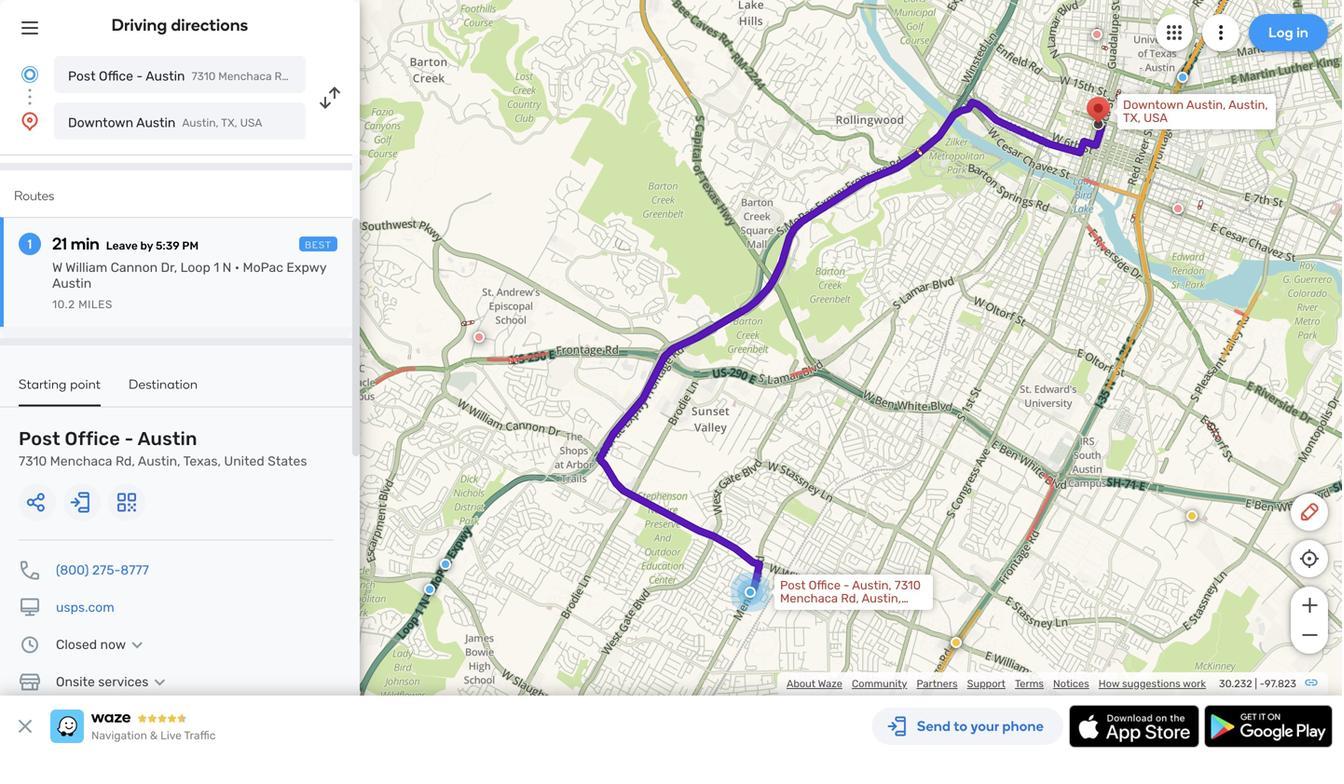 Task type: describe. For each thing, give the bounding box(es) containing it.
7310 for austin,
[[895, 579, 921, 593]]

austin, inside downtown austin austin, tx, usa
[[182, 116, 219, 130]]

traffic
[[184, 730, 216, 743]]

support
[[967, 678, 1006, 691]]

office for post office - austin, 7310 menchaca rd, austin, texas, united states
[[809, 579, 841, 593]]

terms
[[1015, 678, 1044, 691]]

about waze community partners support terms notices how suggestions work
[[787, 678, 1206, 691]]

30.232 | -97.823
[[1219, 678, 1296, 691]]

navigation & live traffic
[[91, 730, 216, 743]]

chevron down image
[[126, 638, 148, 653]]

21
[[52, 234, 67, 254]]

leave
[[106, 240, 138, 253]]

1 horizontal spatial police image
[[440, 559, 451, 570]]

275-
[[92, 563, 121, 578]]

zoom out image
[[1298, 624, 1321, 647]]

austin inside post office - austin 7310 menchaca rd, austin, texas, united states
[[138, 428, 197, 450]]

united for austin,
[[818, 605, 855, 619]]

work
[[1183, 678, 1206, 691]]

road closed image
[[473, 332, 485, 343]]

call image
[[19, 560, 41, 582]]

states for austin
[[268, 454, 307, 469]]

8777
[[121, 563, 149, 578]]

austin, inside post office - austin 7310 menchaca rd, austin, texas, united states
[[138, 454, 180, 469]]

usps.com link
[[56, 600, 114, 616]]

how suggestions work link
[[1099, 678, 1206, 691]]

starting point
[[19, 377, 101, 392]]

current location image
[[19, 63, 41, 86]]

onsite services button
[[56, 675, 171, 690]]

office for post office - austin
[[99, 69, 133, 84]]

now
[[100, 637, 126, 653]]

min
[[71, 234, 99, 254]]

onsite
[[56, 675, 95, 690]]

10.2
[[52, 298, 75, 311]]

•
[[235, 260, 240, 275]]

computer image
[[19, 597, 41, 619]]

notices link
[[1053, 678, 1089, 691]]

w william cannon dr, loop 1 n • mopac expwy austin 10.2 miles
[[52, 260, 326, 311]]

closed now
[[56, 637, 126, 653]]

5:39
[[156, 240, 180, 253]]

suggestions
[[1122, 678, 1181, 691]]

texas, for austin,
[[780, 605, 815, 619]]

pm
[[182, 240, 199, 253]]

loop
[[180, 260, 210, 275]]

rd, for austin,
[[841, 592, 859, 606]]

starting point button
[[19, 377, 101, 407]]

point
[[70, 377, 101, 392]]

30.232
[[1219, 678, 1252, 691]]

usps.com
[[56, 600, 114, 616]]

states for austin,
[[858, 605, 895, 619]]

hazard image
[[951, 637, 962, 649]]

terms link
[[1015, 678, 1044, 691]]

post for post office - austin
[[68, 69, 96, 84]]

(800) 275-8777 link
[[56, 563, 149, 578]]

1 vertical spatial police image
[[424, 584, 435, 596]]

partners
[[917, 678, 958, 691]]

partners link
[[917, 678, 958, 691]]

w
[[52, 260, 62, 275]]

post office - austin, 7310 menchaca rd, austin, texas, united states
[[780, 579, 921, 619]]

21 min leave by 5:39 pm
[[52, 234, 199, 254]]

zoom in image
[[1298, 595, 1321, 617]]

- for post office - austin 7310 menchaca rd, austin, texas, united states
[[125, 428, 134, 450]]

clock image
[[19, 634, 41, 657]]

location image
[[19, 110, 41, 132]]

rd, for austin
[[116, 454, 135, 469]]



Task type: vqa. For each thing, say whether or not it's contained in the screenshot.
Last to the top
no



Task type: locate. For each thing, give the bounding box(es) containing it.
menchaca inside the post office - austin, 7310 menchaca rd, austin, texas, united states
[[780, 592, 838, 606]]

hazard image
[[1186, 511, 1198, 522]]

tx, inside downtown austin austin, tx, usa
[[221, 116, 237, 130]]

police image
[[440, 559, 451, 570], [349, 688, 361, 699]]

1 horizontal spatial downtown
[[1123, 98, 1184, 112]]

united for austin
[[224, 454, 264, 469]]

1 horizontal spatial road closed image
[[1172, 203, 1184, 214]]

community link
[[852, 678, 907, 691]]

1 horizontal spatial police image
[[1177, 72, 1188, 83]]

downtown austin austin, tx, usa
[[68, 115, 262, 130]]

usa for austin
[[240, 116, 262, 130]]

driving directions
[[111, 15, 248, 35]]

1 left 21 in the top of the page
[[28, 236, 32, 252]]

1 horizontal spatial menchaca
[[780, 592, 838, 606]]

downtown for austin
[[68, 115, 133, 130]]

usa inside downtown austin, austin, tx, usa
[[1144, 111, 1168, 125]]

texas, up about
[[780, 605, 815, 619]]

2 vertical spatial office
[[809, 579, 841, 593]]

- inside the post office - austin, 7310 menchaca rd, austin, texas, united states
[[844, 579, 849, 593]]

office
[[99, 69, 133, 84], [65, 428, 120, 450], [809, 579, 841, 593]]

rd, up waze
[[841, 592, 859, 606]]

0 vertical spatial states
[[268, 454, 307, 469]]

7310
[[19, 454, 47, 469], [895, 579, 921, 593]]

1 vertical spatial road closed image
[[1172, 203, 1184, 214]]

rd, inside the post office - austin, 7310 menchaca rd, austin, texas, united states
[[841, 592, 859, 606]]

2 vertical spatial post
[[780, 579, 806, 593]]

austin down william
[[52, 276, 92, 291]]

7310 inside post office - austin 7310 menchaca rd, austin, texas, united states
[[19, 454, 47, 469]]

post for post office - austin, 7310 menchaca rd, austin, texas, united states
[[780, 579, 806, 593]]

(800) 275-8777
[[56, 563, 149, 578]]

expwy
[[287, 260, 326, 275]]

0 vertical spatial menchaca
[[50, 454, 112, 469]]

how
[[1099, 678, 1120, 691]]

post inside 'button'
[[68, 69, 96, 84]]

navigation
[[91, 730, 147, 743]]

1 vertical spatial downtown
[[68, 115, 133, 130]]

0 vertical spatial downtown
[[1123, 98, 1184, 112]]

texas, down destination button
[[183, 454, 221, 469]]

downtown for austin,
[[1123, 98, 1184, 112]]

post inside post office - austin 7310 menchaca rd, austin, texas, united states
[[19, 428, 60, 450]]

1 horizontal spatial texas,
[[780, 605, 815, 619]]

texas, inside post office - austin 7310 menchaca rd, austin, texas, united states
[[183, 454, 221, 469]]

notices
[[1053, 678, 1089, 691]]

menchaca for austin
[[50, 454, 112, 469]]

1 vertical spatial texas,
[[780, 605, 815, 619]]

closed
[[56, 637, 97, 653]]

1 vertical spatial 1
[[214, 260, 219, 275]]

states inside the post office - austin, 7310 menchaca rd, austin, texas, united states
[[858, 605, 895, 619]]

austin inside 'button'
[[146, 69, 185, 84]]

office inside post office - austin 7310 menchaca rd, austin, texas, united states
[[65, 428, 120, 450]]

0 horizontal spatial menchaca
[[50, 454, 112, 469]]

downtown inside downtown austin, austin, tx, usa
[[1123, 98, 1184, 112]]

1 inside w william cannon dr, loop 1 n • mopac expwy austin 10.2 miles
[[214, 260, 219, 275]]

united inside post office - austin 7310 menchaca rd, austin, texas, united states
[[224, 454, 264, 469]]

texas,
[[183, 454, 221, 469], [780, 605, 815, 619]]

tx, for austin,
[[1123, 111, 1141, 125]]

n
[[222, 260, 231, 275]]

live
[[160, 730, 182, 743]]

x image
[[14, 716, 36, 738]]

1 horizontal spatial 7310
[[895, 579, 921, 593]]

0 vertical spatial 1
[[28, 236, 32, 252]]

menchaca down starting point "button"
[[50, 454, 112, 469]]

link image
[[1304, 676, 1319, 691]]

7310 inside the post office - austin, 7310 menchaca rd, austin, texas, united states
[[895, 579, 921, 593]]

post for post office - austin 7310 menchaca rd, austin, texas, united states
[[19, 428, 60, 450]]

0 horizontal spatial road closed image
[[1091, 29, 1103, 40]]

police image
[[1177, 72, 1188, 83], [424, 584, 435, 596]]

- for 30.232 | -97.823
[[1260, 678, 1265, 691]]

waze
[[818, 678, 842, 691]]

0 horizontal spatial police image
[[424, 584, 435, 596]]

downtown
[[1123, 98, 1184, 112], [68, 115, 133, 130]]

by
[[140, 240, 153, 253]]

austin
[[146, 69, 185, 84], [136, 115, 176, 130], [52, 276, 92, 291], [138, 428, 197, 450]]

0 horizontal spatial tx,
[[221, 116, 237, 130]]

dr,
[[161, 260, 177, 275]]

pencil image
[[1298, 501, 1321, 524]]

services
[[98, 675, 149, 690]]

menchaca inside post office - austin 7310 menchaca rd, austin, texas, united states
[[50, 454, 112, 469]]

post inside the post office - austin, 7310 menchaca rd, austin, texas, united states
[[780, 579, 806, 593]]

store image
[[19, 672, 41, 694]]

austin up downtown austin austin, tx, usa
[[146, 69, 185, 84]]

0 horizontal spatial states
[[268, 454, 307, 469]]

starting
[[19, 377, 67, 392]]

cannon
[[111, 260, 158, 275]]

austin inside w william cannon dr, loop 1 n • mopac expwy austin 10.2 miles
[[52, 276, 92, 291]]

best
[[305, 240, 332, 251]]

mopac
[[243, 260, 283, 275]]

usa for austin,
[[1144, 111, 1168, 125]]

1 vertical spatial states
[[858, 605, 895, 619]]

0 horizontal spatial texas,
[[183, 454, 221, 469]]

0 vertical spatial office
[[99, 69, 133, 84]]

1 vertical spatial post
[[19, 428, 60, 450]]

1 horizontal spatial post
[[68, 69, 96, 84]]

tx, for austin
[[221, 116, 237, 130]]

united
[[224, 454, 264, 469], [818, 605, 855, 619]]

0 vertical spatial rd,
[[116, 454, 135, 469]]

destination
[[129, 377, 198, 392]]

post
[[68, 69, 96, 84], [19, 428, 60, 450], [780, 579, 806, 593]]

community
[[852, 678, 907, 691]]

1 horizontal spatial united
[[818, 605, 855, 619]]

office inside 'button'
[[99, 69, 133, 84]]

1 vertical spatial menchaca
[[780, 592, 838, 606]]

- inside 'button'
[[136, 69, 143, 84]]

1 vertical spatial united
[[818, 605, 855, 619]]

2 horizontal spatial post
[[780, 579, 806, 593]]

0 horizontal spatial post
[[19, 428, 60, 450]]

tx,
[[1123, 111, 1141, 125], [221, 116, 237, 130]]

0 horizontal spatial police image
[[349, 688, 361, 699]]

1 horizontal spatial rd,
[[841, 592, 859, 606]]

1 vertical spatial 7310
[[895, 579, 921, 593]]

97.823
[[1265, 678, 1296, 691]]

0 horizontal spatial downtown
[[68, 115, 133, 130]]

1 vertical spatial office
[[65, 428, 120, 450]]

closed now button
[[56, 637, 148, 653]]

miles
[[78, 298, 113, 311]]

0 horizontal spatial 1
[[28, 236, 32, 252]]

0 horizontal spatial 7310
[[19, 454, 47, 469]]

routes
[[14, 188, 54, 204]]

0 vertical spatial police image
[[1177, 72, 1188, 83]]

post office - austin button
[[54, 56, 306, 93]]

about
[[787, 678, 816, 691]]

william
[[65, 260, 107, 275]]

1 horizontal spatial states
[[858, 605, 895, 619]]

texas, inside the post office - austin, 7310 menchaca rd, austin, texas, united states
[[780, 605, 815, 619]]

- for post office - austin
[[136, 69, 143, 84]]

0 vertical spatial texas,
[[183, 454, 221, 469]]

menchaca for austin,
[[780, 592, 838, 606]]

0 horizontal spatial united
[[224, 454, 264, 469]]

0 horizontal spatial rd,
[[116, 454, 135, 469]]

destination button
[[129, 377, 198, 405]]

&
[[150, 730, 158, 743]]

tx, inside downtown austin, austin, tx, usa
[[1123, 111, 1141, 125]]

1 horizontal spatial usa
[[1144, 111, 1168, 125]]

united inside the post office - austin, 7310 menchaca rd, austin, texas, united states
[[818, 605, 855, 619]]

chevron down image
[[149, 675, 171, 690]]

driving
[[111, 15, 167, 35]]

1 left n on the top
[[214, 260, 219, 275]]

0 horizontal spatial usa
[[240, 116, 262, 130]]

-
[[136, 69, 143, 84], [125, 428, 134, 450], [844, 579, 849, 593], [1260, 678, 1265, 691]]

1 vertical spatial rd,
[[841, 592, 859, 606]]

1 horizontal spatial tx,
[[1123, 111, 1141, 125]]

office for post office - austin 7310 menchaca rd, austin, texas, united states
[[65, 428, 120, 450]]

states inside post office - austin 7310 menchaca rd, austin, texas, united states
[[268, 454, 307, 469]]

rd,
[[116, 454, 135, 469], [841, 592, 859, 606]]

about waze link
[[787, 678, 842, 691]]

onsite services
[[56, 675, 149, 690]]

downtown austin, austin, tx, usa
[[1123, 98, 1268, 125]]

0 vertical spatial police image
[[440, 559, 451, 570]]

menchaca
[[50, 454, 112, 469], [780, 592, 838, 606]]

|
[[1255, 678, 1257, 691]]

states
[[268, 454, 307, 469], [858, 605, 895, 619]]

0 vertical spatial road closed image
[[1091, 29, 1103, 40]]

usa inside downtown austin austin, tx, usa
[[240, 116, 262, 130]]

rd, down destination button
[[116, 454, 135, 469]]

- for post office - austin, 7310 menchaca rd, austin, texas, united states
[[844, 579, 849, 593]]

post office - austin
[[68, 69, 185, 84]]

post office - austin 7310 menchaca rd, austin, texas, united states
[[19, 428, 307, 469]]

austin,
[[1186, 98, 1226, 112], [1229, 98, 1268, 112], [182, 116, 219, 130], [138, 454, 180, 469], [852, 579, 892, 593], [862, 592, 901, 606]]

- inside post office - austin 7310 menchaca rd, austin, texas, united states
[[125, 428, 134, 450]]

1 horizontal spatial 1
[[214, 260, 219, 275]]

austin down post office - austin 'button'
[[136, 115, 176, 130]]

road closed image
[[1091, 29, 1103, 40], [1172, 203, 1184, 214]]

support link
[[967, 678, 1006, 691]]

menchaca up about waze link
[[780, 592, 838, 606]]

texas, for austin
[[183, 454, 221, 469]]

usa
[[1144, 111, 1168, 125], [240, 116, 262, 130]]

directions
[[171, 15, 248, 35]]

1
[[28, 236, 32, 252], [214, 260, 219, 275]]

office inside the post office - austin, 7310 menchaca rd, austin, texas, united states
[[809, 579, 841, 593]]

0 vertical spatial united
[[224, 454, 264, 469]]

0 vertical spatial 7310
[[19, 454, 47, 469]]

7310 for austin
[[19, 454, 47, 469]]

austin down destination button
[[138, 428, 197, 450]]

rd, inside post office - austin 7310 menchaca rd, austin, texas, united states
[[116, 454, 135, 469]]

0 vertical spatial post
[[68, 69, 96, 84]]

1 vertical spatial police image
[[349, 688, 361, 699]]

(800)
[[56, 563, 89, 578]]



